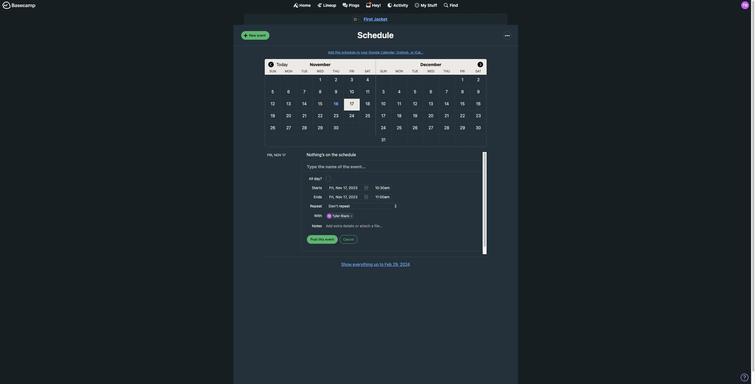 Task type: locate. For each thing, give the bounding box(es) containing it.
mon for december
[[396, 69, 403, 73]]

ical…
[[415, 50, 423, 54]]

to inside button
[[380, 263, 384, 267]]

up
[[374, 263, 379, 267]]

new event
[[249, 33, 266, 37]]

add this schedule to your google calendar, outlook, or ical…
[[328, 50, 423, 54]]

sun
[[270, 69, 276, 73], [380, 69, 387, 73]]

main element
[[0, 0, 751, 10]]

Choose date… field
[[326, 185, 372, 191], [326, 194, 372, 200]]

mon
[[285, 69, 292, 73], [396, 69, 403, 73]]

choose date… field for ends
[[326, 194, 372, 200]]

thu
[[333, 69, 340, 73], [444, 69, 450, 73]]

this right "post"
[[319, 238, 324, 242]]

cancel button
[[340, 236, 358, 244]]

starts
[[312, 186, 322, 190]]

google
[[369, 50, 380, 54]]

november
[[310, 62, 331, 67]]

1 vertical spatial choose date… field
[[326, 194, 372, 200]]

thu for december
[[444, 69, 450, 73]]

2 sat from the left
[[476, 69, 481, 73]]

2 fri from the left
[[460, 69, 465, 73]]

wed down the december
[[427, 69, 435, 73]]

0 horizontal spatial tue
[[301, 69, 308, 73]]

tue right today link
[[301, 69, 308, 73]]

sun down calendar,
[[380, 69, 387, 73]]

0 horizontal spatial mon
[[285, 69, 292, 73]]

home link
[[293, 3, 311, 8]]

0 vertical spatial event
[[257, 33, 266, 37]]

wed
[[317, 69, 324, 73], [427, 69, 435, 73]]

this right add
[[335, 50, 341, 54]]

1 horizontal spatial tue
[[412, 69, 418, 73]]

notes
[[312, 224, 322, 228]]

1 horizontal spatial thu
[[444, 69, 450, 73]]

1 mon from the left
[[285, 69, 292, 73]]

nothing's
[[307, 153, 325, 157]]

wed down november
[[317, 69, 324, 73]]

tue down or
[[412, 69, 418, 73]]

1 horizontal spatial wed
[[427, 69, 435, 73]]

add
[[328, 50, 334, 54]]

black
[[341, 214, 349, 218]]

this inside button
[[319, 238, 324, 242]]

2 wed from the left
[[427, 69, 435, 73]]

1 vertical spatial to
[[380, 263, 384, 267]]

schedule
[[342, 50, 356, 54], [339, 153, 356, 157]]

event right "post"
[[325, 238, 334, 242]]

mon down today
[[285, 69, 292, 73]]

fri, nov 17
[[267, 153, 286, 157]]

this for post
[[319, 238, 324, 242]]

stuff
[[428, 3, 437, 7]]

1 sun from the left
[[270, 69, 276, 73]]

0 vertical spatial to
[[357, 50, 360, 54]]

1 horizontal spatial this
[[335, 50, 341, 54]]

0 horizontal spatial sun
[[270, 69, 276, 73]]

1 sat from the left
[[365, 69, 371, 73]]

1 fri from the left
[[350, 69, 354, 73]]

nov
[[274, 153, 281, 157]]

mon down the outlook,
[[396, 69, 403, 73]]

all day?
[[309, 177, 322, 181]]

2 thu from the left
[[444, 69, 450, 73]]

1 horizontal spatial fri
[[460, 69, 465, 73]]

0 horizontal spatial this
[[319, 238, 324, 242]]

1 vertical spatial event
[[325, 238, 334, 242]]

fri for december
[[460, 69, 465, 73]]

sun left today link
[[270, 69, 276, 73]]

29,
[[393, 263, 399, 267]]

wed for december
[[427, 69, 435, 73]]

calendar,
[[381, 50, 396, 54]]

1 horizontal spatial to
[[380, 263, 384, 267]]

day?
[[314, 177, 322, 181]]

0 vertical spatial choose date… field
[[326, 185, 372, 191]]

event
[[257, 33, 266, 37], [325, 238, 334, 242]]

1 horizontal spatial sat
[[476, 69, 481, 73]]

0 vertical spatial pick a time… field
[[373, 185, 393, 191]]

event right new
[[257, 33, 266, 37]]

schedule right the
[[339, 153, 356, 157]]

sat
[[365, 69, 371, 73], [476, 69, 481, 73]]

my stuff button
[[415, 3, 437, 8]]

1 horizontal spatial event
[[325, 238, 334, 242]]

hey!
[[372, 3, 381, 7]]

1 thu from the left
[[333, 69, 340, 73]]

to right up
[[380, 263, 384, 267]]

pings
[[349, 3, 360, 7]]

1 wed from the left
[[317, 69, 324, 73]]

1 tue from the left
[[301, 69, 308, 73]]

1 vertical spatial pick a time… field
[[373, 194, 393, 200]]

fri,
[[267, 153, 273, 157]]

activity
[[394, 3, 408, 7]]

to for schedule
[[357, 50, 360, 54]]

schedule left 'your'
[[342, 50, 356, 54]]

lineup link
[[317, 3, 336, 8]]

tue
[[301, 69, 308, 73], [412, 69, 418, 73]]

2 tue from the left
[[412, 69, 418, 73]]

1 horizontal spatial sun
[[380, 69, 387, 73]]

1 vertical spatial this
[[319, 238, 324, 242]]

schedule
[[358, 30, 394, 40]]

0 horizontal spatial thu
[[333, 69, 340, 73]]

to for up
[[380, 263, 384, 267]]

2 sun from the left
[[380, 69, 387, 73]]

fri
[[350, 69, 354, 73], [460, 69, 465, 73]]

1 horizontal spatial mon
[[396, 69, 403, 73]]

to left 'your'
[[357, 50, 360, 54]]

1 pick a time… field from the top
[[373, 185, 393, 191]]

Pick a time… field
[[373, 185, 393, 191], [373, 194, 393, 200]]

0 vertical spatial this
[[335, 50, 341, 54]]

0 horizontal spatial event
[[257, 33, 266, 37]]

0 horizontal spatial sat
[[365, 69, 371, 73]]

1 choose date… field from the top
[[326, 185, 372, 191]]

2 choose date… field from the top
[[326, 194, 372, 200]]

0 vertical spatial schedule
[[342, 50, 356, 54]]

0 horizontal spatial fri
[[350, 69, 354, 73]]

choose date… field for starts
[[326, 185, 372, 191]]

this
[[335, 50, 341, 54], [319, 238, 324, 242]]

home
[[300, 3, 311, 7]]

to
[[357, 50, 360, 54], [380, 263, 384, 267]]

2 pick a time… field from the top
[[373, 194, 393, 200]]

0 horizontal spatial wed
[[317, 69, 324, 73]]

0 horizontal spatial to
[[357, 50, 360, 54]]

2 mon from the left
[[396, 69, 403, 73]]



Task type: vqa. For each thing, say whether or not it's contained in the screenshot.
first PICK A TIME… field from the bottom
yes



Task type: describe. For each thing, give the bounding box(es) containing it.
the
[[332, 153, 338, 157]]

show        everything      up to        feb 29, 2024 button
[[341, 262, 410, 268]]

first
[[364, 17, 373, 21]]

show
[[341, 263, 352, 267]]

new event link
[[241, 31, 270, 40]]

this for add
[[335, 50, 341, 54]]

nothing's on the schedule
[[307, 153, 356, 157]]

on
[[326, 153, 331, 157]]

tyler
[[332, 214, 340, 218]]

fri for november
[[350, 69, 354, 73]]

sun for december
[[380, 69, 387, 73]]

ends
[[314, 195, 322, 199]]

Type the name of the event… text field
[[307, 164, 477, 170]]

your
[[361, 50, 368, 54]]

pings button
[[343, 3, 360, 8]]

everything
[[353, 263, 373, 267]]

hey! button
[[366, 2, 381, 8]]

my stuff
[[421, 3, 437, 7]]

or
[[411, 50, 414, 54]]

mon for november
[[285, 69, 292, 73]]

first jacket
[[364, 17, 388, 21]]

first jacket link
[[364, 17, 388, 21]]

pick a time… field for starts
[[373, 185, 393, 191]]

activity link
[[387, 3, 408, 8]]

new
[[249, 33, 256, 37]]

tue for december
[[412, 69, 418, 73]]

event inside button
[[325, 238, 334, 242]]

post this event
[[311, 238, 334, 242]]

find
[[450, 3, 458, 7]]

17
[[282, 153, 286, 157]]

post this event button
[[307, 236, 338, 244]]

sun for november
[[270, 69, 276, 73]]

today link
[[277, 59, 288, 70]]

wed for november
[[317, 69, 324, 73]]

jacket
[[374, 17, 388, 21]]

today
[[277, 62, 288, 67]]

repeat
[[310, 204, 322, 209]]

all
[[309, 177, 313, 181]]

2024
[[400, 263, 410, 267]]

tyler black image
[[742, 1, 749, 9]]

feb
[[385, 263, 392, 267]]

post
[[311, 238, 318, 242]]

show        everything      up to        feb 29, 2024
[[341, 263, 410, 267]]

tue for november
[[301, 69, 308, 73]]

december
[[421, 62, 442, 67]]

find button
[[444, 3, 458, 8]]

my
[[421, 3, 427, 7]]

sat for november
[[365, 69, 371, 73]]

Notes text field
[[326, 222, 477, 231]]

tyler black ×
[[332, 214, 352, 218]]

sat for december
[[476, 69, 481, 73]]

×
[[350, 214, 352, 218]]

switch accounts image
[[2, 1, 36, 9]]

add this schedule to your google calendar, outlook, or ical… link
[[328, 50, 423, 54]]

pick a time… field for ends
[[373, 194, 393, 200]]

With text field
[[355, 213, 477, 220]]

outlook,
[[397, 50, 410, 54]]

1 vertical spatial schedule
[[339, 153, 356, 157]]

with
[[314, 214, 322, 218]]

× link
[[349, 214, 354, 219]]

lineup
[[323, 3, 336, 7]]

thu for november
[[333, 69, 340, 73]]

cancel
[[343, 238, 354, 242]]



